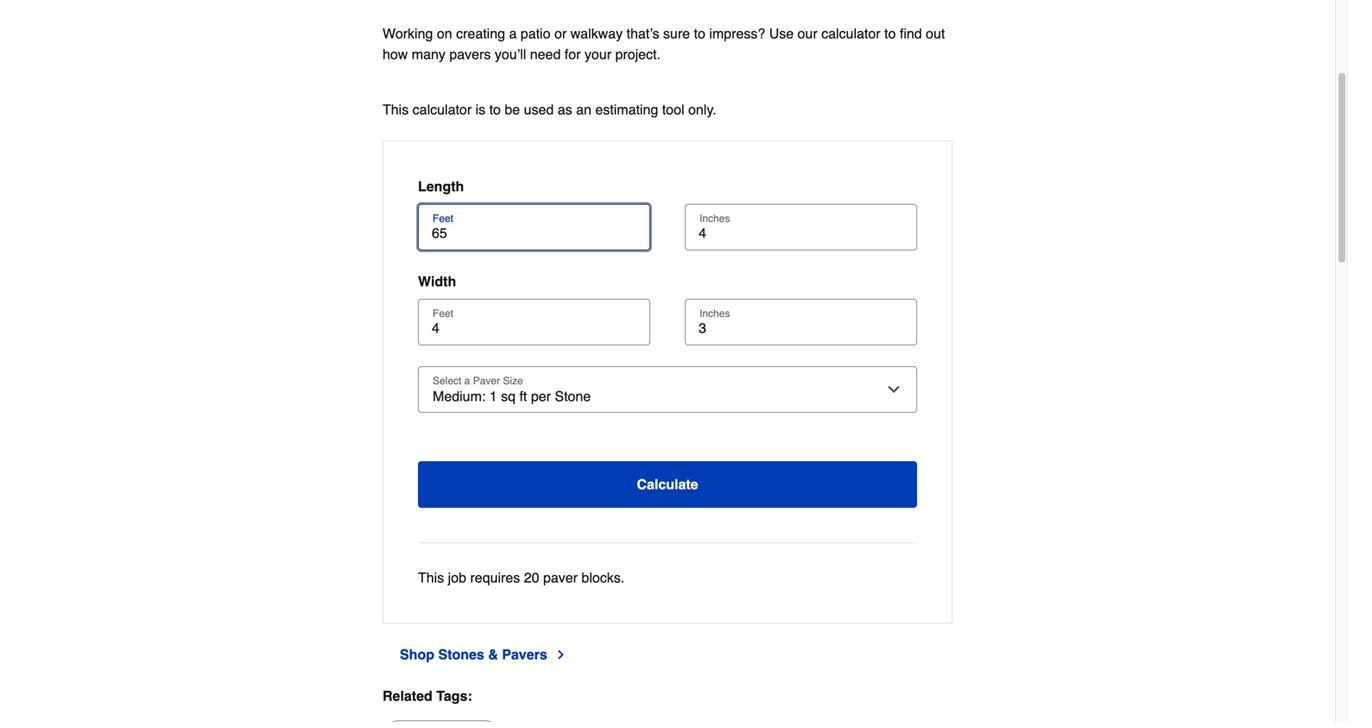 Task type: vqa. For each thing, say whether or not it's contained in the screenshot.
need
yes



Task type: locate. For each thing, give the bounding box(es) containing it.
find
[[900, 25, 922, 41]]

this for this calculator is to be used as an estimating tool only.
[[383, 102, 409, 118]]

only.
[[689, 102, 717, 118]]

this for this job requires 20 paver blocks.
[[418, 570, 444, 586]]

to right the sure at the top of page
[[694, 25, 706, 41]]

on
[[437, 25, 452, 41]]

estimating
[[596, 102, 659, 118]]

be
[[505, 102, 520, 118]]

this left job
[[418, 570, 444, 586]]

this down how
[[383, 102, 409, 118]]

is
[[476, 102, 486, 118]]

1 horizontal spatial this
[[418, 570, 444, 586]]

out
[[926, 25, 945, 41]]

0 horizontal spatial this
[[383, 102, 409, 118]]

length inches text field
[[692, 225, 911, 242]]

calculator right our
[[822, 25, 881, 41]]

1 vertical spatial this
[[418, 570, 444, 586]]

0 vertical spatial calculator
[[822, 25, 881, 41]]

width feet text field
[[425, 320, 644, 337]]

how
[[383, 46, 408, 62]]

working
[[383, 25, 433, 41]]

this job requires 20 paver blocks.
[[418, 570, 625, 586]]

shop stones & pavers
[[400, 647, 548, 663]]

used
[[524, 102, 554, 118]]

working on creating a patio or walkway that's sure to impress? use our calculator to find out how many pavers you'll need for your project.
[[383, 25, 949, 62]]

length
[[418, 178, 464, 194]]

you'll
[[495, 46, 526, 62]]

your
[[585, 46, 612, 62]]

walkway
[[571, 25, 623, 41]]

requires
[[470, 570, 520, 586]]

blocks.
[[582, 570, 625, 586]]

0 vertical spatial this
[[383, 102, 409, 118]]

need
[[530, 46, 561, 62]]

0 horizontal spatial calculator
[[413, 102, 472, 118]]

shop stones & pavers link
[[400, 645, 568, 665]]

pavers
[[450, 46, 491, 62]]

calculator inside working on creating a patio or walkway that's sure to impress? use our calculator to find out how many pavers you'll need for your project.
[[822, 25, 881, 41]]

an
[[576, 102, 592, 118]]

width inches text field
[[692, 320, 911, 337]]

calculator left 'is'
[[413, 102, 472, 118]]

1 vertical spatial calculator
[[413, 102, 472, 118]]

1 horizontal spatial calculator
[[822, 25, 881, 41]]

to left "find"
[[885, 25, 896, 41]]

job
[[448, 570, 467, 586]]

related tags:
[[383, 688, 472, 704]]

pavers
[[502, 647, 548, 663]]

a
[[509, 25, 517, 41]]

to right 'is'
[[490, 102, 501, 118]]

0 horizontal spatial to
[[490, 102, 501, 118]]

calculator
[[822, 25, 881, 41], [413, 102, 472, 118]]

to
[[694, 25, 706, 41], [885, 25, 896, 41], [490, 102, 501, 118]]

calculate button
[[418, 461, 918, 508]]

this
[[383, 102, 409, 118], [418, 570, 444, 586]]



Task type: describe. For each thing, give the bounding box(es) containing it.
use
[[770, 25, 794, 41]]

paver
[[543, 570, 578, 586]]

this calculator is to be used as an estimating tool only.
[[383, 102, 717, 118]]

that's
[[627, 25, 660, 41]]

or
[[555, 25, 567, 41]]

creating
[[456, 25, 505, 41]]

width
[[418, 273, 456, 289]]

patio
[[521, 25, 551, 41]]

impress?
[[710, 25, 766, 41]]

stones
[[438, 647, 485, 663]]

for
[[565, 46, 581, 62]]

project.
[[616, 46, 661, 62]]

our
[[798, 25, 818, 41]]

length feet text field
[[425, 225, 644, 242]]

&
[[488, 647, 498, 663]]

tags:
[[437, 688, 472, 704]]

2 horizontal spatial to
[[885, 25, 896, 41]]

calculate
[[637, 476, 699, 492]]

20
[[524, 570, 540, 586]]

tool
[[662, 102, 685, 118]]

as
[[558, 102, 573, 118]]

sure
[[663, 25, 690, 41]]

shop
[[400, 647, 435, 663]]

chevron right image
[[554, 648, 568, 662]]

many
[[412, 46, 446, 62]]

1 horizontal spatial to
[[694, 25, 706, 41]]

related
[[383, 688, 433, 704]]



